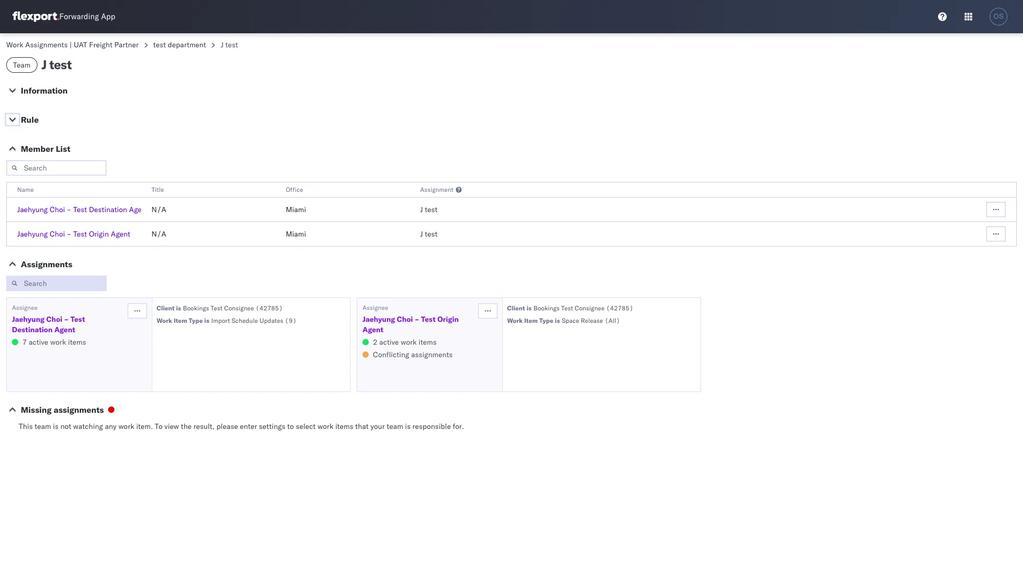 Task type: describe. For each thing, give the bounding box(es) containing it.
work down assignee jaehyung choi - test destination agent
[[50, 338, 66, 347]]

type for jaehyung choi - test origin agent
[[539, 317, 553, 325]]

1 n/a from the top
[[152, 205, 166, 214]]

1 vertical spatial jaehyung choi - test destination agent link
[[12, 314, 126, 335]]

work for jaehyung choi - test origin agent
[[507, 317, 523, 325]]

jaehyung inside assignee jaehyung choi - test origin agent
[[363, 315, 395, 324]]

1 team from the left
[[35, 422, 51, 431]]

assignments for conflicting assignments
[[411, 350, 453, 359]]

schedule
[[232, 317, 258, 325]]

agent inside assignee jaehyung choi - test origin agent
[[363, 325, 383, 335]]

choi down jaehyung choi - test destination agent n/a
[[50, 229, 65, 239]]

2 n/a from the top
[[152, 229, 166, 239]]

consignee for jaehyung choi - test origin agent
[[575, 304, 605, 312]]

test department
[[153, 40, 206, 49]]

item for jaehyung choi - test origin agent
[[524, 317, 538, 325]]

release
[[581, 317, 603, 325]]

work assignments | uat freight partner
[[6, 40, 139, 49]]

client is bookings test consignee (42785) for jaehyung choi - test origin agent
[[507, 304, 633, 312]]

not
[[60, 422, 71, 431]]

(42785) for jaehyung choi - test destination agent
[[256, 304, 283, 312]]

(all)
[[605, 317, 620, 325]]

1 horizontal spatial items
[[335, 422, 353, 431]]

0 vertical spatial assignments
[[25, 40, 68, 49]]

the
[[181, 422, 192, 431]]

assignments for missing assignments
[[54, 405, 104, 415]]

agent inside assignee jaehyung choi - test destination agent
[[54, 325, 75, 335]]

partner
[[114, 40, 139, 49]]

updates
[[260, 317, 283, 325]]

name
[[17, 186, 34, 194]]

assignment
[[420, 186, 454, 194]]

0 vertical spatial destination
[[89, 205, 127, 214]]

missing
[[21, 405, 52, 415]]

information
[[21, 85, 68, 96]]

work right "select"
[[318, 422, 334, 431]]

responsible
[[413, 422, 451, 431]]

forwarding app
[[59, 12, 115, 22]]

os
[[994, 12, 1004, 20]]

miami for jaehyung choi - test origin agent
[[286, 229, 306, 239]]

for.
[[453, 422, 464, 431]]

test up space
[[561, 304, 573, 312]]

department
[[168, 40, 206, 49]]

this team is not watching any work item. to view the result, please enter settings to select work items that your team is responsible for.
[[19, 422, 464, 431]]

assignee for jaehyung choi - test destination agent
[[12, 304, 38, 312]]

origin inside assignee jaehyung choi - test origin agent
[[437, 315, 459, 324]]

(9)
[[285, 317, 297, 325]]

space
[[562, 317, 579, 325]]

Search text field
[[6, 276, 107, 291]]

- up jaehyung choi - test origin agent
[[67, 205, 71, 214]]

jaehyung choi - test destination agent n/a
[[17, 205, 166, 214]]

jaehyung choi - test origin agent
[[17, 229, 130, 239]]

forwarding
[[59, 12, 99, 22]]

app
[[101, 12, 115, 22]]

select
[[296, 422, 316, 431]]

test inside assignee jaehyung choi - test destination agent
[[70, 315, 85, 324]]

to
[[155, 422, 163, 431]]

result,
[[194, 422, 215, 431]]

work item type is for jaehyung choi - test origin agent
[[507, 317, 560, 325]]

forwarding app link
[[12, 11, 115, 22]]

your
[[371, 422, 385, 431]]

to
[[287, 422, 294, 431]]

choi inside assignee jaehyung choi - test destination agent
[[46, 315, 62, 324]]

destination inside assignee jaehyung choi - test destination agent
[[12, 325, 53, 335]]

enter
[[240, 422, 257, 431]]

test down jaehyung choi - test destination agent n/a
[[73, 229, 87, 239]]

freight
[[89, 40, 112, 49]]

items for 7 active work items
[[68, 338, 86, 347]]

test up jaehyung choi - test origin agent
[[73, 205, 87, 214]]

flexport. image
[[12, 11, 59, 22]]

test up import
[[211, 304, 223, 312]]



Task type: locate. For each thing, give the bounding box(es) containing it.
j
[[221, 40, 224, 49], [41, 57, 46, 72], [420, 205, 423, 214], [420, 229, 423, 239]]

0 vertical spatial jaehyung choi - test destination agent link
[[17, 205, 149, 214]]

work item type is left space
[[507, 317, 560, 325]]

conflicting
[[373, 350, 409, 359]]

1 horizontal spatial assignee
[[363, 304, 388, 312]]

item
[[174, 317, 187, 325], [524, 317, 538, 325]]

2 active work items
[[373, 338, 437, 347]]

assignee
[[12, 304, 38, 312], [363, 304, 388, 312]]

assignee up 7
[[12, 304, 38, 312]]

consignee
[[224, 304, 254, 312], [575, 304, 605, 312]]

import schedule updates (9)
[[211, 317, 297, 325]]

1 vertical spatial destination
[[12, 325, 53, 335]]

test inside assignee jaehyung choi - test origin agent
[[421, 315, 436, 324]]

2 horizontal spatial work
[[507, 317, 523, 325]]

test department link
[[153, 40, 206, 49]]

jaehyung choi - test destination agent link
[[17, 205, 149, 214], [12, 314, 126, 335]]

destination
[[89, 205, 127, 214], [12, 325, 53, 335]]

1 horizontal spatial client is bookings test consignee (42785)
[[507, 304, 633, 312]]

2 item from the left
[[524, 317, 538, 325]]

7 active work items
[[22, 338, 86, 347]]

this
[[19, 422, 33, 431]]

bookings
[[183, 304, 209, 312], [534, 304, 560, 312]]

member list
[[21, 144, 70, 154]]

miami
[[286, 205, 306, 214], [286, 229, 306, 239]]

jaehyung choi - test origin agent link
[[17, 229, 130, 239], [363, 314, 477, 335]]

Search text field
[[6, 160, 107, 176]]

2 work item type is from the left
[[507, 317, 560, 325]]

2 horizontal spatial items
[[419, 338, 437, 347]]

bookings for jaehyung choi - test origin agent
[[534, 304, 560, 312]]

0 horizontal spatial assignments
[[54, 405, 104, 415]]

0 horizontal spatial bookings
[[183, 304, 209, 312]]

1 horizontal spatial jaehyung choi - test origin agent link
[[363, 314, 477, 335]]

0 horizontal spatial client
[[157, 304, 175, 312]]

0 horizontal spatial team
[[35, 422, 51, 431]]

assignments
[[25, 40, 68, 49], [21, 259, 72, 269]]

work item type is for jaehyung choi - test destination agent
[[157, 317, 209, 325]]

bookings for jaehyung choi - test destination agent
[[183, 304, 209, 312]]

2 active from the left
[[379, 338, 399, 347]]

item left space
[[524, 317, 538, 325]]

0 vertical spatial origin
[[89, 229, 109, 239]]

work right any
[[118, 422, 134, 431]]

0 horizontal spatial assignee
[[12, 304, 38, 312]]

space release (all)
[[562, 317, 620, 325]]

test
[[153, 40, 166, 49], [225, 40, 238, 49], [49, 57, 72, 72], [425, 205, 438, 214], [425, 229, 438, 239]]

1 horizontal spatial bookings
[[534, 304, 560, 312]]

1 horizontal spatial work
[[157, 317, 172, 325]]

any
[[105, 422, 117, 431]]

assignee inside assignee jaehyung choi - test destination agent
[[12, 304, 38, 312]]

jaehyung choi - test destination agent link up 7 active work items
[[12, 314, 126, 335]]

2 bookings from the left
[[534, 304, 560, 312]]

2 team from the left
[[387, 422, 403, 431]]

- down jaehyung choi - test destination agent n/a
[[67, 229, 71, 239]]

list
[[56, 144, 70, 154]]

2 miami from the top
[[286, 229, 306, 239]]

active for 7
[[29, 338, 48, 347]]

1 vertical spatial assignments
[[54, 405, 104, 415]]

1 type from the left
[[189, 317, 203, 325]]

item for jaehyung choi - test destination agent
[[174, 317, 187, 325]]

assignee for jaehyung choi - test origin agent
[[363, 304, 388, 312]]

assignee jaehyung choi - test origin agent
[[363, 304, 459, 335]]

0 vertical spatial assignments
[[411, 350, 453, 359]]

jaehyung choi - test origin agent link down jaehyung choi - test destination agent n/a
[[17, 229, 130, 239]]

origin up conflicting assignments
[[437, 315, 459, 324]]

1 horizontal spatial origin
[[437, 315, 459, 324]]

choi up jaehyung choi - test origin agent
[[50, 205, 65, 214]]

choi inside assignee jaehyung choi - test origin agent
[[397, 315, 413, 324]]

0 horizontal spatial jaehyung choi - test origin agent link
[[17, 229, 130, 239]]

1 horizontal spatial active
[[379, 338, 399, 347]]

work
[[6, 40, 23, 49], [157, 317, 172, 325], [507, 317, 523, 325]]

1 bookings from the left
[[183, 304, 209, 312]]

client for jaehyung choi - test destination agent
[[157, 304, 175, 312]]

work item type is left import
[[157, 317, 209, 325]]

0 horizontal spatial (42785)
[[256, 304, 283, 312]]

choi
[[50, 205, 65, 214], [50, 229, 65, 239], [46, 315, 62, 324], [397, 315, 413, 324]]

active for 2
[[379, 338, 399, 347]]

item left import
[[174, 317, 187, 325]]

missing assignments
[[21, 405, 104, 415]]

assignments left "|"
[[25, 40, 68, 49]]

1 vertical spatial jaehyung choi - test origin agent link
[[363, 314, 477, 335]]

assignee up 2
[[363, 304, 388, 312]]

choi up 7 active work items
[[46, 315, 62, 324]]

- inside assignee jaehyung choi - test origin agent
[[415, 315, 419, 324]]

watching
[[73, 422, 103, 431]]

view
[[164, 422, 179, 431]]

1 horizontal spatial client
[[507, 304, 525, 312]]

1 active from the left
[[29, 338, 48, 347]]

test
[[73, 205, 87, 214], [73, 229, 87, 239], [211, 304, 223, 312], [561, 304, 573, 312], [70, 315, 85, 324], [421, 315, 436, 324]]

choi up 2 active work items
[[397, 315, 413, 324]]

member
[[21, 144, 54, 154]]

type left space
[[539, 317, 553, 325]]

settings
[[259, 422, 285, 431]]

2 type from the left
[[539, 317, 553, 325]]

7
[[22, 338, 27, 347]]

(42785) for jaehyung choi - test origin agent
[[606, 304, 633, 312]]

0 horizontal spatial work
[[6, 40, 23, 49]]

client for jaehyung choi - test origin agent
[[507, 304, 525, 312]]

team right this
[[35, 422, 51, 431]]

1 horizontal spatial item
[[524, 317, 538, 325]]

0 vertical spatial miami
[[286, 205, 306, 214]]

active up conflicting
[[379, 338, 399, 347]]

0 horizontal spatial client is bookings test consignee (42785)
[[157, 304, 283, 312]]

(42785) up (all)
[[606, 304, 633, 312]]

(42785) up updates
[[256, 304, 283, 312]]

1 horizontal spatial (42785)
[[606, 304, 633, 312]]

2 (42785) from the left
[[606, 304, 633, 312]]

client is bookings test consignee (42785) up import
[[157, 304, 283, 312]]

0 horizontal spatial type
[[189, 317, 203, 325]]

assignments
[[411, 350, 453, 359], [54, 405, 104, 415]]

conflicting assignments
[[373, 350, 453, 359]]

0 horizontal spatial destination
[[12, 325, 53, 335]]

that
[[355, 422, 369, 431]]

items up conflicting assignments
[[419, 338, 437, 347]]

assignments up search text box
[[21, 259, 72, 269]]

miami for jaehyung choi - test destination agent
[[286, 205, 306, 214]]

destination up 7
[[12, 325, 53, 335]]

active right 7
[[29, 338, 48, 347]]

0 vertical spatial jaehyung choi - test origin agent link
[[17, 229, 130, 239]]

1 client from the left
[[157, 304, 175, 312]]

- up 2 active work items
[[415, 315, 419, 324]]

1 horizontal spatial assignments
[[411, 350, 453, 359]]

destination up jaehyung choi - test origin agent
[[89, 205, 127, 214]]

items down assignee jaehyung choi - test destination agent
[[68, 338, 86, 347]]

2
[[373, 338, 378, 347]]

0 horizontal spatial origin
[[89, 229, 109, 239]]

2 consignee from the left
[[575, 304, 605, 312]]

client is bookings test consignee (42785)
[[157, 304, 283, 312], [507, 304, 633, 312]]

1 horizontal spatial type
[[539, 317, 553, 325]]

1 item from the left
[[174, 317, 187, 325]]

0 horizontal spatial consignee
[[224, 304, 254, 312]]

(42785)
[[256, 304, 283, 312], [606, 304, 633, 312]]

-
[[67, 205, 71, 214], [67, 229, 71, 239], [64, 315, 69, 324], [415, 315, 419, 324]]

rule
[[21, 114, 39, 125]]

0 vertical spatial n/a
[[152, 205, 166, 214]]

1 horizontal spatial destination
[[89, 205, 127, 214]]

1 client is bookings test consignee (42785) from the left
[[157, 304, 283, 312]]

team right the "your"
[[387, 422, 403, 431]]

1 consignee from the left
[[224, 304, 254, 312]]

team
[[13, 60, 31, 70]]

|
[[70, 40, 72, 49]]

1 vertical spatial assignments
[[21, 259, 72, 269]]

1 horizontal spatial consignee
[[575, 304, 605, 312]]

is
[[176, 304, 181, 312], [527, 304, 532, 312], [204, 317, 209, 325], [555, 317, 560, 325], [53, 422, 59, 431], [405, 422, 411, 431]]

consignee up schedule
[[224, 304, 254, 312]]

os button
[[987, 5, 1011, 29]]

active
[[29, 338, 48, 347], [379, 338, 399, 347]]

import
[[211, 317, 230, 325]]

team
[[35, 422, 51, 431], [387, 422, 403, 431]]

2 client from the left
[[507, 304, 525, 312]]

work up conflicting assignments
[[401, 338, 417, 347]]

assignee inside assignee jaehyung choi - test origin agent
[[363, 304, 388, 312]]

0 horizontal spatial item
[[174, 317, 187, 325]]

assignments up watching
[[54, 405, 104, 415]]

client is bookings test consignee (42785) up space
[[507, 304, 633, 312]]

agent
[[129, 205, 149, 214], [111, 229, 130, 239], [54, 325, 75, 335], [363, 325, 383, 335]]

1 vertical spatial origin
[[437, 315, 459, 324]]

consignee for jaehyung choi - test destination agent
[[224, 304, 254, 312]]

0 horizontal spatial work item type is
[[157, 317, 209, 325]]

test up 7 active work items
[[70, 315, 85, 324]]

uat
[[74, 40, 87, 49]]

jaehyung inside assignee jaehyung choi - test destination agent
[[12, 315, 44, 324]]

2 client is bookings test consignee (42785) from the left
[[507, 304, 633, 312]]

type left import
[[189, 317, 203, 325]]

items left that
[[335, 422, 353, 431]]

0 horizontal spatial items
[[68, 338, 86, 347]]

work item type is
[[157, 317, 209, 325], [507, 317, 560, 325]]

work assignments | uat freight partner link
[[6, 40, 139, 49]]

- inside assignee jaehyung choi - test destination agent
[[64, 315, 69, 324]]

type for jaehyung choi - test destination agent
[[189, 317, 203, 325]]

1 (42785) from the left
[[256, 304, 283, 312]]

items for 2 active work items
[[419, 338, 437, 347]]

please
[[217, 422, 238, 431]]

1 work item type is from the left
[[157, 317, 209, 325]]

jaehyung choi - test destination agent link up jaehyung choi - test origin agent
[[17, 205, 149, 214]]

1 vertical spatial n/a
[[152, 229, 166, 239]]

- up 7 active work items
[[64, 315, 69, 324]]

n/a
[[152, 205, 166, 214], [152, 229, 166, 239]]

item.
[[136, 422, 153, 431]]

title
[[152, 186, 164, 194]]

type
[[189, 317, 203, 325], [539, 317, 553, 325]]

consignee up space release (all)
[[575, 304, 605, 312]]

1 assignee from the left
[[12, 304, 38, 312]]

assignee jaehyung choi - test destination agent
[[12, 304, 85, 335]]

work for jaehyung choi - test destination agent
[[157, 317, 172, 325]]

jaehyung choi - test origin agent link up 2 active work items
[[363, 314, 477, 335]]

2 assignee from the left
[[363, 304, 388, 312]]

1 horizontal spatial work item type is
[[507, 317, 560, 325]]

work
[[50, 338, 66, 347], [401, 338, 417, 347], [118, 422, 134, 431], [318, 422, 334, 431]]

1 miami from the top
[[286, 205, 306, 214]]

office
[[286, 186, 303, 194]]

0 horizontal spatial active
[[29, 338, 48, 347]]

test up 2 active work items
[[421, 315, 436, 324]]

client is bookings test consignee (42785) for jaehyung choi - test destination agent
[[157, 304, 283, 312]]

1 horizontal spatial team
[[387, 422, 403, 431]]

1 vertical spatial miami
[[286, 229, 306, 239]]

jaehyung
[[17, 205, 48, 214], [17, 229, 48, 239], [12, 315, 44, 324], [363, 315, 395, 324]]

assignments down 2 active work items
[[411, 350, 453, 359]]

origin down jaehyung choi - test destination agent n/a
[[89, 229, 109, 239]]

client
[[157, 304, 175, 312], [507, 304, 525, 312]]

j test
[[221, 40, 238, 49], [41, 57, 72, 72], [420, 205, 438, 214], [420, 229, 438, 239]]

origin
[[89, 229, 109, 239], [437, 315, 459, 324]]

items
[[68, 338, 86, 347], [419, 338, 437, 347], [335, 422, 353, 431]]



Task type: vqa. For each thing, say whether or not it's contained in the screenshot.
Miami associated with Jaehyung Choi - Test Origin Agent
yes



